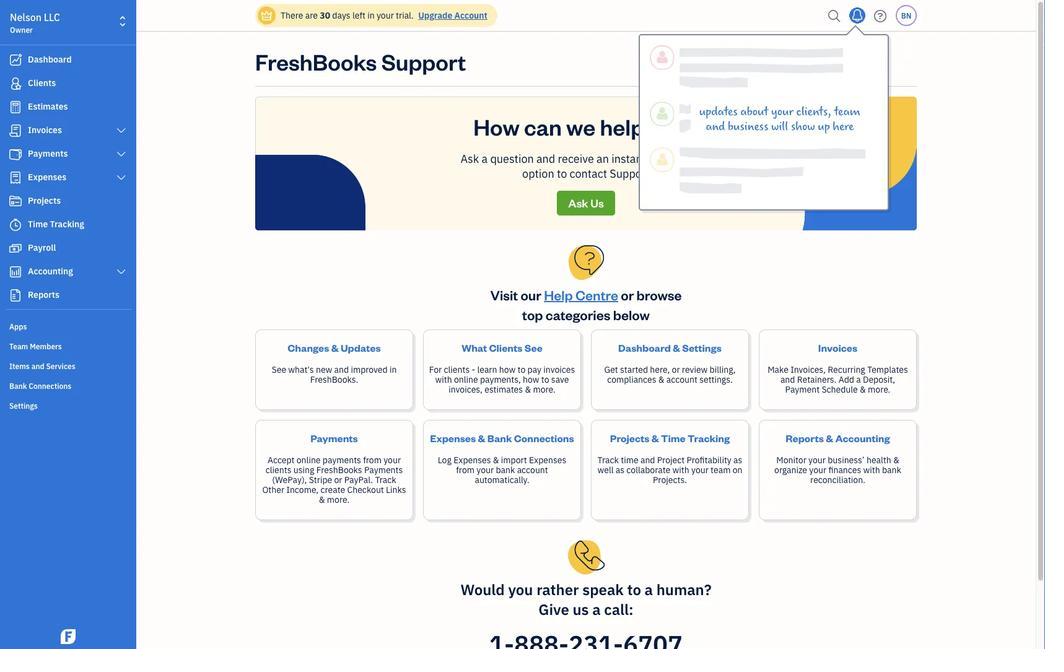 Task type: vqa. For each thing, say whether or not it's contained in the screenshot.
most on the left
no



Task type: describe. For each thing, give the bounding box(es) containing it.
finances
[[829, 464, 861, 476]]

contact
[[570, 166, 607, 181]]

an
[[597, 151, 609, 166]]

invoices,
[[791, 364, 826, 375]]

business
[[728, 120, 768, 134]]

accept online payments from your clients using freshbooks payments (wepay), stripe or paypal. track other income, create checkout links & more.
[[262, 454, 406, 506]]

search image
[[825, 7, 844, 25]]

dashboard image
[[8, 54, 23, 66]]

left
[[352, 10, 365, 21]]

team inside updates about your clients, team and business will show up here
[[834, 105, 860, 119]]

1 horizontal spatial time
[[661, 431, 686, 445]]

make
[[768, 364, 789, 375]]

& up "project"
[[652, 431, 659, 445]]

& inside monitor your business' health & organize your finances with bank reconciliation.
[[893, 454, 899, 466]]

1 vertical spatial bank
[[487, 431, 512, 445]]

estimates
[[28, 101, 68, 112]]

ask us button
[[557, 191, 615, 216]]

and inside make invoices, recurring templates and retainers. add a deposit, payment schedule & more.
[[781, 374, 795, 385]]

more. inside make invoices, recurring templates and retainers. add a deposit, payment schedule & more.
[[868, 384, 891, 395]]

centre
[[576, 286, 618, 304]]

& up log expenses & import expenses from your bank account automatically.
[[478, 431, 485, 445]]

members
[[30, 341, 62, 351]]

you
[[508, 580, 533, 599]]

a inside make invoices, recurring templates and retainers. add a deposit, payment schedule & more.
[[856, 374, 861, 385]]

would you rather speak to a human? give us a call:
[[461, 580, 712, 619]]

online inside accept online payments from your clients using freshbooks payments (wepay), stripe or paypal. track other income, create checkout links & more.
[[297, 454, 321, 466]]

to left "save"
[[541, 374, 549, 385]]

and inside updates about your clients, team and business will show up here
[[706, 120, 725, 134]]

nelson
[[10, 11, 42, 24]]

services
[[46, 361, 75, 371]]

your inside log expenses & import expenses from your bank account automatically.
[[477, 464, 494, 476]]

reports & accounting
[[786, 431, 890, 445]]

using
[[294, 464, 314, 476]]

your inside updates about your clients, team and business will show up here
[[771, 105, 793, 119]]

are
[[305, 10, 318, 21]]

payments
[[323, 454, 361, 466]]

online inside for clients - learn how to pay invoices with online payments, how to save invoices, estimates & more.
[[454, 374, 478, 385]]

checkout
[[347, 484, 384, 496]]

freshbooks image
[[58, 629, 78, 644]]

what clients see
[[462, 341, 543, 354]]

your inside accept online payments from your clients using freshbooks payments (wepay), stripe or paypal. track other income, create checkout links & more.
[[384, 454, 401, 466]]

speak
[[582, 580, 624, 599]]

(wepay),
[[272, 474, 307, 486]]

and inside track time and project profitability as well as collaborate with your team on projects.
[[641, 454, 655, 466]]

or inside accept online payments from your clients using freshbooks payments (wepay), stripe or paypal. track other income, create checkout links & more.
[[334, 474, 342, 486]]

chevron large down image for invoices
[[116, 126, 127, 136]]

us
[[591, 196, 604, 210]]

invoice image
[[8, 125, 23, 137]]

estimates
[[485, 384, 523, 395]]

freshbooks.
[[310, 374, 358, 385]]

payroll link
[[3, 237, 133, 260]]

time inside main element
[[28, 218, 48, 230]]

& inside get started here, or review billing, compliances & account settings.
[[658, 374, 664, 385]]

deposit,
[[863, 374, 895, 385]]

browse
[[637, 286, 682, 304]]

main element
[[0, 0, 167, 649]]

on
[[733, 464, 742, 476]]

settings link
[[3, 396, 133, 414]]

time tracking
[[28, 218, 84, 230]]

settings inside main element
[[9, 401, 38, 411]]

bank inside log expenses & import expenses from your bank account automatically.
[[496, 464, 515, 476]]

give
[[539, 600, 569, 619]]

we
[[566, 112, 596, 141]]

accounting link
[[3, 261, 133, 283]]

reports for reports
[[28, 289, 59, 300]]

dashboard & settings
[[618, 341, 722, 354]]

account for settings
[[667, 374, 698, 385]]

1 vertical spatial payments
[[311, 431, 358, 445]]

1 horizontal spatial invoices
[[818, 341, 857, 354]]

make invoices, recurring templates and retainers. add a deposit, payment schedule & more.
[[768, 364, 908, 395]]

reports for reports & accounting
[[786, 431, 824, 445]]

track time and project profitability as well as collaborate with your team on projects.
[[598, 454, 742, 486]]

clients,
[[796, 105, 831, 119]]

to inside ask a question and receive an instant answer, with option to contact support
[[557, 166, 567, 181]]

bank connections
[[9, 381, 71, 391]]

expenses & bank connections
[[430, 431, 574, 445]]

visit our help centre or browse top categories below
[[490, 286, 682, 323]]

retainers.
[[797, 374, 837, 385]]

learn
[[477, 364, 497, 375]]

a inside ask a question and receive an instant answer, with option to contact support
[[482, 151, 488, 166]]

will
[[771, 120, 788, 134]]

estimate image
[[8, 101, 23, 113]]

apps
[[9, 322, 27, 331]]

items and services link
[[3, 356, 133, 375]]

track inside track time and project profitability as well as collaborate with your team on projects.
[[598, 454, 619, 466]]

from inside log expenses & import expenses from your bank account automatically.
[[456, 464, 475, 476]]

team inside track time and project profitability as well as collaborate with your team on projects.
[[711, 464, 731, 476]]

your right the monitor
[[809, 454, 826, 466]]

payment
[[785, 384, 820, 395]]

expenses link
[[3, 167, 133, 189]]

items
[[9, 361, 30, 371]]

organize
[[774, 464, 807, 476]]

to inside would you rather speak to a human? give us a call:
[[627, 580, 641, 599]]

get
[[604, 364, 618, 375]]

payroll
[[28, 242, 56, 253]]

support inside ask a question and receive an instant answer, with option to contact support
[[610, 166, 650, 181]]

business'
[[828, 454, 865, 466]]

there
[[281, 10, 303, 21]]

a right the us
[[592, 600, 601, 619]]

1 vertical spatial tracking
[[688, 431, 730, 445]]

1 vertical spatial clients
[[489, 341, 523, 354]]

trial.
[[396, 10, 414, 21]]

with inside track time and project profitability as well as collaborate with your team on projects.
[[673, 464, 689, 476]]

invoices link
[[3, 120, 133, 142]]

income,
[[286, 484, 319, 496]]

rather
[[537, 580, 579, 599]]

0 horizontal spatial how
[[499, 364, 516, 375]]

go to help image
[[870, 7, 890, 25]]

call:
[[604, 600, 634, 619]]

0 vertical spatial support
[[381, 46, 466, 76]]

links
[[386, 484, 406, 496]]

projects link
[[3, 190, 133, 212]]

and inside items and services link
[[31, 361, 44, 371]]

recurring
[[828, 364, 865, 375]]

and inside see what's new and improved in freshbooks.
[[334, 364, 349, 375]]

pay
[[528, 364, 541, 375]]

visit
[[490, 286, 518, 304]]

categories
[[546, 306, 610, 323]]

stripe
[[309, 474, 332, 486]]

answer,
[[649, 151, 687, 166]]

would
[[461, 580, 505, 599]]

account for bank
[[517, 464, 548, 476]]

well
[[598, 464, 614, 476]]

from inside accept online payments from your clients using freshbooks payments (wepay), stripe or paypal. track other income, create checkout links & more.
[[363, 454, 382, 466]]

changes & updates
[[288, 341, 381, 354]]

expenses right the log
[[454, 454, 491, 466]]

accept
[[268, 454, 295, 466]]

days
[[332, 10, 350, 21]]

invoices inside main element
[[28, 124, 62, 136]]

track inside accept online payments from your clients using freshbooks payments (wepay), stripe or paypal. track other income, create checkout links & more.
[[375, 474, 396, 486]]

reconciliation.
[[810, 474, 865, 486]]

ask for ask us
[[568, 196, 588, 210]]

or inside visit our help centre or browse top categories below
[[621, 286, 634, 304]]

notifications image
[[848, 3, 867, 28]]



Task type: locate. For each thing, give the bounding box(es) containing it.
0 vertical spatial dashboard
[[28, 54, 72, 65]]

account inside get started here, or review billing, compliances & account settings.
[[667, 374, 698, 385]]

0 vertical spatial chevron large down image
[[116, 126, 127, 136]]

chevron large down image up expenses "link"
[[116, 149, 127, 159]]

account inside log expenses & import expenses from your bank account automatically.
[[517, 464, 548, 476]]

team up the here at right
[[834, 105, 860, 119]]

changes
[[288, 341, 329, 354]]

& inside for clients - learn how to pay invoices with online payments, how to save invoices, estimates & more.
[[525, 384, 531, 395]]

1 vertical spatial projects
[[610, 431, 650, 445]]

1 vertical spatial team
[[711, 464, 731, 476]]

and
[[706, 120, 725, 134], [536, 151, 555, 166], [31, 361, 44, 371], [334, 364, 349, 375], [781, 374, 795, 385], [641, 454, 655, 466]]

monitor
[[776, 454, 806, 466]]

and inside ask a question and receive an instant answer, with option to contact support
[[536, 151, 555, 166]]

1 horizontal spatial bank
[[882, 464, 901, 476]]

1 horizontal spatial or
[[621, 286, 634, 304]]

see inside see what's new and improved in freshbooks.
[[272, 364, 286, 375]]

project image
[[8, 195, 23, 208]]

upgrade account link
[[416, 10, 487, 21]]

here,
[[650, 364, 670, 375]]

reports up the monitor
[[786, 431, 824, 445]]

with for reports & accounting
[[863, 464, 880, 476]]

0 vertical spatial chevron large down image
[[116, 149, 127, 159]]

0 horizontal spatial online
[[297, 454, 321, 466]]

tracking up profitability
[[688, 431, 730, 445]]

your left import
[[477, 464, 494, 476]]

in for improved
[[390, 364, 397, 375]]

0 horizontal spatial tracking
[[50, 218, 84, 230]]

connections down items and services
[[29, 381, 71, 391]]

chevron large down image inside payments link
[[116, 149, 127, 159]]

2 horizontal spatial payments
[[364, 464, 403, 476]]

2 chevron large down image from the top
[[116, 173, 127, 183]]

0 vertical spatial or
[[621, 286, 634, 304]]

in right improved
[[390, 364, 397, 375]]

0 horizontal spatial projects
[[28, 195, 61, 206]]

account down expenses & bank connections
[[517, 464, 548, 476]]

0 vertical spatial clients
[[28, 77, 56, 89]]

a left human?
[[645, 580, 653, 599]]

bank
[[496, 464, 515, 476], [882, 464, 901, 476]]

what
[[462, 341, 487, 354]]

1 horizontal spatial dashboard
[[618, 341, 671, 354]]

your up links
[[384, 454, 401, 466]]

ask inside ask a question and receive an instant answer, with option to contact support
[[461, 151, 479, 166]]

clients link
[[3, 72, 133, 95]]

0 vertical spatial online
[[454, 374, 478, 385]]

to
[[557, 166, 567, 181], [518, 364, 526, 375], [541, 374, 549, 385], [627, 580, 641, 599]]

chevron large down image up projects link
[[116, 173, 127, 183]]

expenses inside "link"
[[28, 171, 66, 183]]

0 horizontal spatial bank
[[496, 464, 515, 476]]

time up "project"
[[661, 431, 686, 445]]

to up call: at the bottom of the page
[[627, 580, 641, 599]]

to left pay on the right bottom of the page
[[518, 364, 526, 375]]

2 horizontal spatial more.
[[868, 384, 891, 395]]

clients inside main element
[[28, 77, 56, 89]]

0 vertical spatial settings
[[682, 341, 722, 354]]

reports
[[28, 289, 59, 300], [786, 431, 824, 445]]

your right "project"
[[691, 464, 709, 476]]

settings.
[[700, 374, 733, 385]]

& inside accept online payments from your clients using freshbooks payments (wepay), stripe or paypal. track other income, create checkout links & more.
[[319, 494, 325, 506]]

ask down how
[[461, 151, 479, 166]]

0 vertical spatial team
[[834, 105, 860, 119]]

team members
[[9, 341, 62, 351]]

accounting inside accounting link
[[28, 265, 73, 277]]

track
[[598, 454, 619, 466], [375, 474, 396, 486]]

with for how can we help you?
[[690, 151, 712, 166]]

1 vertical spatial chevron large down image
[[116, 267, 127, 277]]

profitability
[[687, 454, 732, 466]]

create
[[321, 484, 345, 496]]

expenses right import
[[529, 454, 566, 466]]

1 vertical spatial connections
[[514, 431, 574, 445]]

ask left "us"
[[568, 196, 588, 210]]

chevron large down image for payments
[[116, 149, 127, 159]]

see left what's
[[272, 364, 286, 375]]

or inside get started here, or review billing, compliances & account settings.
[[672, 364, 680, 375]]

invoices up the recurring
[[818, 341, 857, 354]]

with right answer,
[[690, 151, 712, 166]]

1 horizontal spatial support
[[610, 166, 650, 181]]

how
[[473, 112, 520, 141]]

0 horizontal spatial from
[[363, 454, 382, 466]]

0 horizontal spatial in
[[367, 10, 375, 21]]

bank inside main element
[[9, 381, 27, 391]]

in
[[367, 10, 375, 21], [390, 364, 397, 375]]

0 horizontal spatial team
[[711, 464, 731, 476]]

settings down bank connections
[[9, 401, 38, 411]]

0 vertical spatial clients
[[444, 364, 470, 375]]

there are 30 days left in your trial. upgrade account
[[281, 10, 487, 21]]

team
[[834, 105, 860, 119], [711, 464, 731, 476]]

you?
[[649, 112, 699, 141]]

projects inside main element
[[28, 195, 61, 206]]

& inside make invoices, recurring templates and retainers. add a deposit, payment schedule & more.
[[860, 384, 866, 395]]

clients inside for clients - learn how to pay invoices with online payments, how to save invoices, estimates & more.
[[444, 364, 470, 375]]

with inside monitor your business' health & organize your finances with bank reconciliation.
[[863, 464, 880, 476]]

up
[[818, 120, 830, 134]]

team members link
[[3, 336, 133, 355]]

account left settings.
[[667, 374, 698, 385]]

add
[[839, 374, 854, 385]]

time right timer icon
[[28, 218, 48, 230]]

1 horizontal spatial clients
[[489, 341, 523, 354]]

more. down pay on the right bottom of the page
[[533, 384, 556, 395]]

projects up time tracking
[[28, 195, 61, 206]]

for clients - learn how to pay invoices with online payments, how to save invoices, estimates & more.
[[429, 364, 575, 395]]

settings up the review
[[682, 341, 722, 354]]

1 horizontal spatial tracking
[[688, 431, 730, 445]]

1 vertical spatial accounting
[[835, 431, 890, 445]]

and left retainers.
[[781, 374, 795, 385]]

dashboard up clients link
[[28, 54, 72, 65]]

instant
[[612, 151, 646, 166]]

0 horizontal spatial account
[[517, 464, 548, 476]]

from
[[363, 454, 382, 466], [456, 464, 475, 476]]

automatically.
[[475, 474, 529, 486]]

with left -
[[435, 374, 452, 385]]

time
[[28, 218, 48, 230], [661, 431, 686, 445]]

monitor your business' health & organize your finances with bank reconciliation.
[[774, 454, 901, 486]]

& down pay on the right bottom of the page
[[525, 384, 531, 395]]

top
[[522, 306, 543, 323]]

1 horizontal spatial track
[[598, 454, 619, 466]]

clients up estimates
[[28, 77, 56, 89]]

& inside log expenses & import expenses from your bank account automatically.
[[493, 454, 499, 466]]

option
[[522, 166, 554, 181]]

clients up other on the bottom left
[[266, 464, 291, 476]]

projects for projects & time tracking
[[610, 431, 650, 445]]

and down updates
[[706, 120, 725, 134]]

and right 'time'
[[641, 454, 655, 466]]

a
[[482, 151, 488, 166], [856, 374, 861, 385], [645, 580, 653, 599], [592, 600, 601, 619]]

chevron large down image inside invoices link
[[116, 126, 127, 136]]

a left question
[[482, 151, 488, 166]]

expenses up the log
[[430, 431, 476, 445]]

connections up import
[[514, 431, 574, 445]]

0 horizontal spatial clients
[[28, 77, 56, 89]]

log
[[438, 454, 452, 466]]

0 vertical spatial projects
[[28, 195, 61, 206]]

& down the stripe
[[319, 494, 325, 506]]

projects for projects
[[28, 195, 61, 206]]

or right here,
[[672, 364, 680, 375]]

bank right business'
[[882, 464, 901, 476]]

in right left
[[367, 10, 375, 21]]

accounting up "health" in the right bottom of the page
[[835, 431, 890, 445]]

& right add
[[860, 384, 866, 395]]

help
[[544, 286, 573, 304]]

1 horizontal spatial as
[[734, 454, 742, 466]]

track right paypal.
[[375, 474, 396, 486]]

online
[[454, 374, 478, 385], [297, 454, 321, 466]]

chart image
[[8, 266, 23, 278]]

ask for ask a question and receive an instant answer, with option to contact support
[[461, 151, 479, 166]]

0 vertical spatial time
[[28, 218, 48, 230]]

1 vertical spatial invoices
[[818, 341, 857, 354]]

0 horizontal spatial ask
[[461, 151, 479, 166]]

team
[[9, 341, 28, 351]]

more.
[[533, 384, 556, 395], [868, 384, 891, 395], [327, 494, 350, 506]]

or up the below on the top of the page
[[621, 286, 634, 304]]

30
[[320, 10, 330, 21]]

dashboard
[[28, 54, 72, 65], [618, 341, 671, 354]]

items and services
[[9, 361, 75, 371]]

time tracking link
[[3, 214, 133, 236]]

can
[[524, 112, 562, 141]]

get started here, or review billing, compliances & account settings.
[[604, 364, 736, 385]]

1 horizontal spatial reports
[[786, 431, 824, 445]]

0 horizontal spatial see
[[272, 364, 286, 375]]

2 bank from the left
[[882, 464, 901, 476]]

1 vertical spatial clients
[[266, 464, 291, 476]]

1 horizontal spatial from
[[456, 464, 475, 476]]

how up estimates
[[499, 364, 516, 375]]

freshbooks down are
[[255, 46, 377, 76]]

review
[[682, 364, 708, 375]]

0 vertical spatial tracking
[[50, 218, 84, 230]]

clients up learn
[[489, 341, 523, 354]]

1 bank from the left
[[496, 464, 515, 476]]

expenses down payments link
[[28, 171, 66, 183]]

payments up links
[[364, 464, 403, 476]]

1 horizontal spatial payments
[[311, 431, 358, 445]]

client image
[[8, 77, 23, 90]]

1 horizontal spatial in
[[390, 364, 397, 375]]

1 horizontal spatial clients
[[444, 364, 470, 375]]

0 horizontal spatial invoices
[[28, 124, 62, 136]]

bank down the items on the bottom of the page
[[9, 381, 27, 391]]

money image
[[8, 242, 23, 255]]

bank inside monitor your business' health & organize your finances with bank reconciliation.
[[882, 464, 901, 476]]

1 vertical spatial dashboard
[[618, 341, 671, 354]]

with for what clients see
[[435, 374, 452, 385]]

bn
[[901, 11, 911, 20]]

1 horizontal spatial settings
[[682, 341, 722, 354]]

team left on
[[711, 464, 731, 476]]

online right for
[[454, 374, 478, 385]]

your left finances
[[809, 464, 827, 476]]

1 vertical spatial support
[[610, 166, 650, 181]]

payment image
[[8, 148, 23, 160]]

ask us
[[568, 196, 604, 210]]

as right profitability
[[734, 454, 742, 466]]

reports link
[[3, 284, 133, 307]]

tracking
[[50, 218, 84, 230], [688, 431, 730, 445]]

1 vertical spatial ask
[[568, 196, 588, 210]]

a right add
[[856, 374, 861, 385]]

as right well
[[616, 464, 625, 476]]

see up pay on the right bottom of the page
[[525, 341, 543, 354]]

bank up import
[[487, 431, 512, 445]]

with inside for clients - learn how to pay invoices with online payments, how to save invoices, estimates & more.
[[435, 374, 452, 385]]

question
[[490, 151, 534, 166]]

1 vertical spatial or
[[672, 364, 680, 375]]

1 horizontal spatial see
[[525, 341, 543, 354]]

dashboard link
[[3, 49, 133, 71]]

2 vertical spatial or
[[334, 474, 342, 486]]

0 vertical spatial bank
[[9, 381, 27, 391]]

0 vertical spatial ask
[[461, 151, 479, 166]]

1 horizontal spatial more.
[[533, 384, 556, 395]]

your up will
[[771, 105, 793, 119]]

1 vertical spatial online
[[297, 454, 321, 466]]

projects up 'time'
[[610, 431, 650, 445]]

0 horizontal spatial support
[[381, 46, 466, 76]]

1 vertical spatial in
[[390, 364, 397, 375]]

1 horizontal spatial team
[[834, 105, 860, 119]]

& right "started"
[[658, 374, 664, 385]]

chevron large down image for accounting
[[116, 267, 127, 277]]

invoices,
[[449, 384, 483, 395]]

1 vertical spatial track
[[375, 474, 396, 486]]

1 chevron large down image from the top
[[116, 126, 127, 136]]

help
[[600, 112, 644, 141]]

chevron large down image
[[116, 149, 127, 159], [116, 267, 127, 277]]

0 vertical spatial freshbooks
[[255, 46, 377, 76]]

with inside ask a question and receive an instant answer, with option to contact support
[[690, 151, 712, 166]]

more. inside for clients - learn how to pay invoices with online payments, how to save invoices, estimates & more.
[[533, 384, 556, 395]]

about
[[741, 105, 768, 119]]

timer image
[[8, 219, 23, 231]]

& left import
[[493, 454, 499, 466]]

with right finances
[[863, 464, 880, 476]]

0 vertical spatial account
[[667, 374, 698, 385]]

more. inside accept online payments from your clients using freshbooks payments (wepay), stripe or paypal. track other income, create checkout links & more.
[[327, 494, 350, 506]]

projects.
[[653, 474, 687, 486]]

0 horizontal spatial more.
[[327, 494, 350, 506]]

0 vertical spatial invoices
[[28, 124, 62, 136]]

ask inside button
[[568, 196, 588, 210]]

dashboard up "started"
[[618, 341, 671, 354]]

crown image
[[260, 9, 273, 22]]

1 vertical spatial reports
[[786, 431, 824, 445]]

0 vertical spatial accounting
[[28, 265, 73, 277]]

reports right report icon on the top left
[[28, 289, 59, 300]]

invoices down estimates
[[28, 124, 62, 136]]

chevron large down image down the estimates link
[[116, 126, 127, 136]]

show
[[791, 120, 815, 134]]

1 vertical spatial settings
[[9, 401, 38, 411]]

& up business'
[[826, 431, 833, 445]]

see what's new and improved in freshbooks.
[[272, 364, 397, 385]]

1 vertical spatial chevron large down image
[[116, 173, 127, 183]]

dashboard for dashboard
[[28, 54, 72, 65]]

1 horizontal spatial ask
[[568, 196, 588, 210]]

1 horizontal spatial accounting
[[835, 431, 890, 445]]

in for left
[[367, 10, 375, 21]]

projects
[[28, 195, 61, 206], [610, 431, 650, 445]]

0 vertical spatial reports
[[28, 289, 59, 300]]

report image
[[8, 289, 23, 302]]

0 horizontal spatial as
[[616, 464, 625, 476]]

here
[[833, 120, 854, 134]]

from right the log
[[456, 464, 475, 476]]

dashboard for dashboard & settings
[[618, 341, 671, 354]]

account
[[454, 10, 487, 21]]

with right collaborate
[[673, 464, 689, 476]]

or right the stripe
[[334, 474, 342, 486]]

tracking down projects link
[[50, 218, 84, 230]]

more. down the stripe
[[327, 494, 350, 506]]

2 vertical spatial payments
[[364, 464, 403, 476]]

1 vertical spatial freshbooks
[[316, 464, 362, 476]]

payments down invoices link
[[28, 148, 68, 159]]

from up paypal.
[[363, 454, 382, 466]]

human?
[[656, 580, 712, 599]]

how can we help you?
[[473, 112, 699, 141]]

log expenses & import expenses from your bank account automatically.
[[438, 454, 566, 486]]

chevron large down image inside expenses "link"
[[116, 173, 127, 183]]

connections inside main element
[[29, 381, 71, 391]]

expenses
[[28, 171, 66, 183], [430, 431, 476, 445], [454, 454, 491, 466], [529, 454, 566, 466]]

1 horizontal spatial bank
[[487, 431, 512, 445]]

1 horizontal spatial connections
[[514, 431, 574, 445]]

more. down templates
[[868, 384, 891, 395]]

clients inside accept online payments from your clients using freshbooks payments (wepay), stripe or paypal. track other income, create checkout links & more.
[[266, 464, 291, 476]]

in inside see what's new and improved in freshbooks.
[[390, 364, 397, 375]]

expense image
[[8, 172, 23, 184]]

online up the stripe
[[297, 454, 321, 466]]

0 vertical spatial track
[[598, 454, 619, 466]]

0 horizontal spatial connections
[[29, 381, 71, 391]]

reports inside main element
[[28, 289, 59, 300]]

payments
[[28, 148, 68, 159], [311, 431, 358, 445], [364, 464, 403, 476]]

& up get started here, or review billing, compliances & account settings.
[[673, 341, 680, 354]]

save
[[551, 374, 569, 385]]

your inside track time and project profitability as well as collaborate with your team on projects.
[[691, 464, 709, 476]]

0 horizontal spatial time
[[28, 218, 48, 230]]

and up option
[[536, 151, 555, 166]]

payments link
[[3, 143, 133, 165]]

payments inside accept online payments from your clients using freshbooks payments (wepay), stripe or paypal. track other income, create checkout links & more.
[[364, 464, 403, 476]]

& up new
[[331, 341, 339, 354]]

0 horizontal spatial dashboard
[[28, 54, 72, 65]]

2 horizontal spatial or
[[672, 364, 680, 375]]

accounting down the payroll at left top
[[28, 265, 73, 277]]

1 vertical spatial time
[[661, 431, 686, 445]]

support down upgrade
[[381, 46, 466, 76]]

payments inside main element
[[28, 148, 68, 159]]

projects & time tracking
[[610, 431, 730, 445]]

0 horizontal spatial bank
[[9, 381, 27, 391]]

0 horizontal spatial or
[[334, 474, 342, 486]]

tracking inside main element
[[50, 218, 84, 230]]

how left "save"
[[523, 374, 539, 385]]

with
[[690, 151, 712, 166], [435, 374, 452, 385], [673, 464, 689, 476], [863, 464, 880, 476]]

project
[[657, 454, 685, 466]]

& right "health" in the right bottom of the page
[[893, 454, 899, 466]]

track left 'time'
[[598, 454, 619, 466]]

settings
[[682, 341, 722, 354], [9, 401, 38, 411]]

clients left -
[[444, 364, 470, 375]]

support down instant
[[610, 166, 650, 181]]

1 horizontal spatial online
[[454, 374, 478, 385]]

2 chevron large down image from the top
[[116, 267, 127, 277]]

1 vertical spatial account
[[517, 464, 548, 476]]

0 vertical spatial see
[[525, 341, 543, 354]]

for
[[429, 364, 442, 375]]

1 horizontal spatial account
[[667, 374, 698, 385]]

0 horizontal spatial settings
[[9, 401, 38, 411]]

to down receive
[[557, 166, 567, 181]]

1 chevron large down image from the top
[[116, 149, 127, 159]]

payments up payments
[[311, 431, 358, 445]]

chevron large down image for expenses
[[116, 173, 127, 183]]

your
[[377, 10, 394, 21], [771, 105, 793, 119], [384, 454, 401, 466], [809, 454, 826, 466], [477, 464, 494, 476], [691, 464, 709, 476], [809, 464, 827, 476]]

freshbooks inside accept online payments from your clients using freshbooks payments (wepay), stripe or paypal. track other income, create checkout links & more.
[[316, 464, 362, 476]]

0 horizontal spatial clients
[[266, 464, 291, 476]]

llc
[[44, 11, 60, 24]]

dashboard inside dashboard link
[[28, 54, 72, 65]]

chevron large down image
[[116, 126, 127, 136], [116, 173, 127, 183]]

bank down expenses & bank connections
[[496, 464, 515, 476]]

1 horizontal spatial how
[[523, 374, 539, 385]]

0 vertical spatial payments
[[28, 148, 68, 159]]

or
[[621, 286, 634, 304], [672, 364, 680, 375], [334, 474, 342, 486]]

your left trial.
[[377, 10, 394, 21]]

and right new
[[334, 364, 349, 375]]



